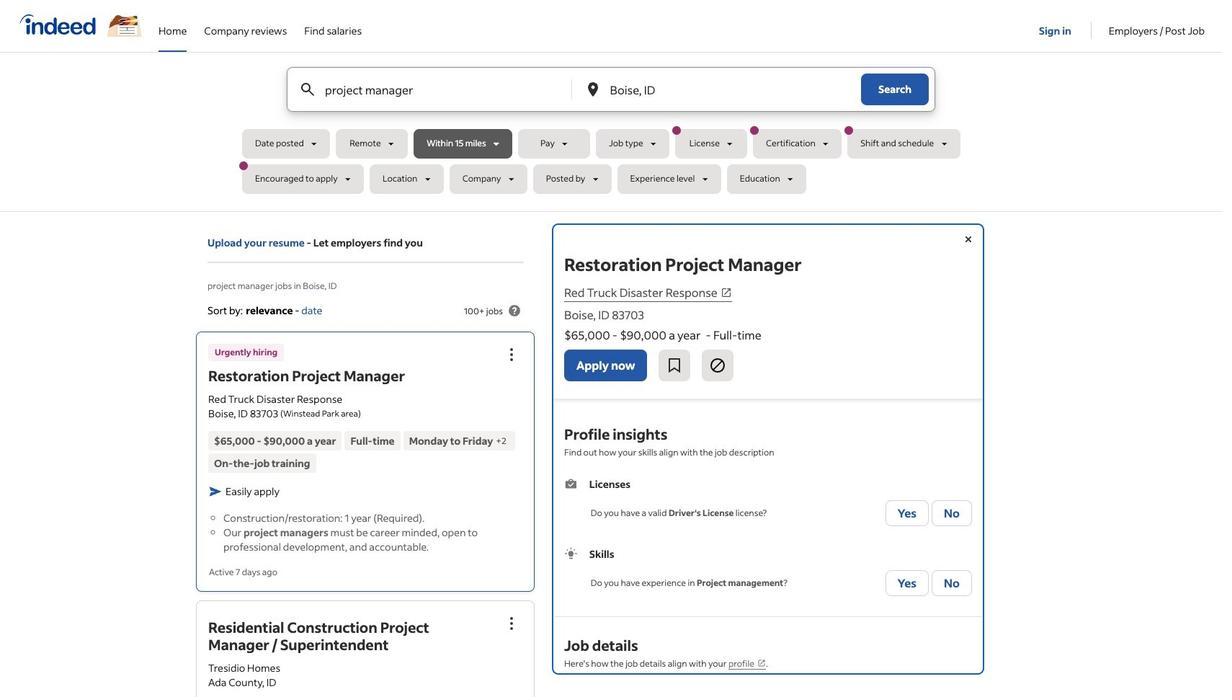 Task type: vqa. For each thing, say whether or not it's contained in the screenshot.
Job actions for Restoration Project Manager is collapsed "icon"
yes



Task type: locate. For each thing, give the bounding box(es) containing it.
not interested image
[[710, 357, 727, 374]]

job actions for residential construction project manager / superintendent is collapsed image
[[503, 614, 520, 632]]

skills group
[[564, 546, 972, 599]]

celebrating black history month image
[[107, 15, 141, 37]]

help icon image
[[506, 302, 523, 319]]

red truck disaster response (opens in a new tab) image
[[721, 287, 732, 298]]

Edit location text field
[[607, 68, 833, 111]]

None search field
[[239, 67, 980, 200]]

search: Job title, keywords, or company text field
[[322, 68, 547, 111]]



Task type: describe. For each thing, give the bounding box(es) containing it.
job actions for restoration project manager is collapsed image
[[503, 346, 520, 364]]

save this job image
[[666, 357, 684, 374]]

licenses group
[[564, 476, 972, 529]]

close job details image
[[960, 231, 977, 248]]

job preferences (opens in a new window) image
[[758, 659, 766, 667]]



